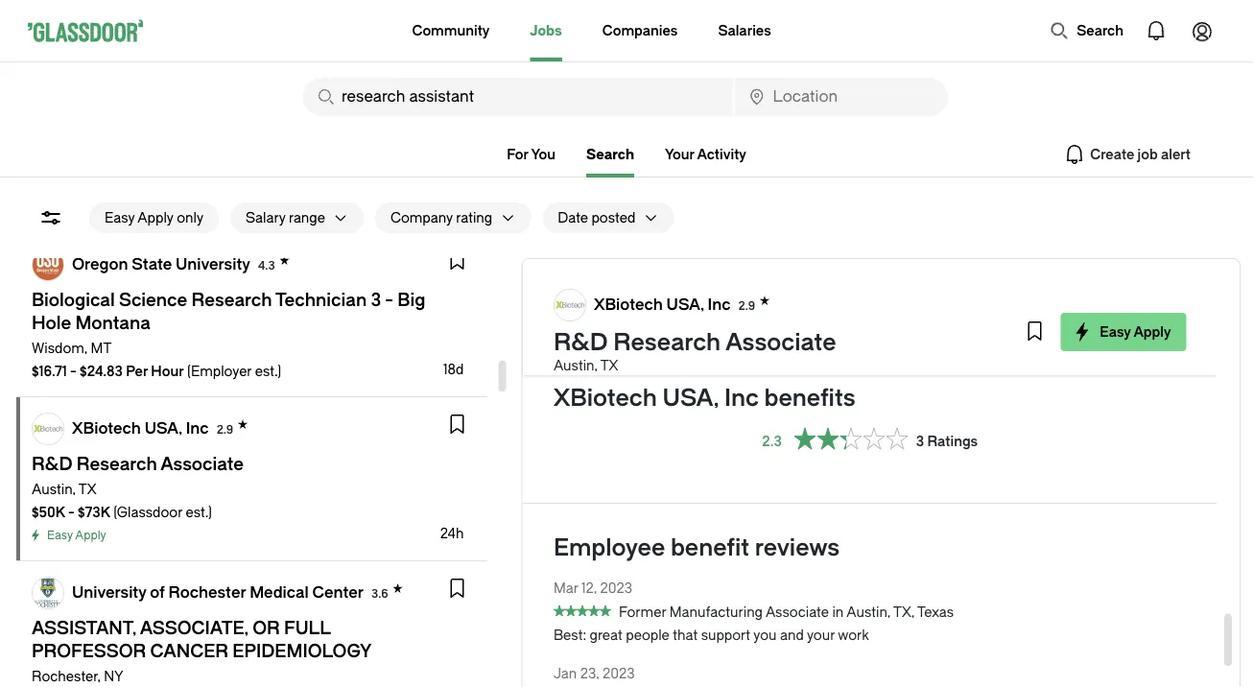 Task type: vqa. For each thing, say whether or not it's contained in the screenshot.
Manufacturing
yes



Task type: describe. For each thing, give the bounding box(es) containing it.
2 vertical spatial (
[[680, 303, 684, 319]]

- for $24.83
[[70, 363, 77, 379]]

small
[[559, 211, 596, 227]]

oregon state university
[[72, 255, 251, 273]]

guess,
[[728, 280, 768, 296]]

for you
[[507, 146, 556, 162]]

$73k
[[78, 505, 110, 520]]

every
[[624, 234, 658, 250]]

activity
[[698, 146, 747, 162]]

" down were
[[671, 303, 677, 319]]

3 ratings
[[916, 434, 978, 450]]

jan
[[553, 666, 577, 682]]

tx inside austin, tx $50k - $73k (glassdoor est.)
[[79, 481, 97, 497]]

1 vertical spatial 2.9
[[217, 423, 233, 436]]

$16.71
[[32, 363, 67, 379]]

posted
[[592, 210, 636, 226]]

salaries link
[[719, 0, 772, 61]]

manufacturing
[[669, 604, 763, 620]]

your
[[807, 627, 835, 643]]

$24.83
[[80, 363, 123, 379]]

xbiotech usa, inc benefits
[[553, 385, 856, 412]]

only
[[177, 210, 204, 226]]

r&d research associate austin, tx
[[553, 329, 836, 373]]

state
[[132, 255, 172, 273]]

company
[[391, 210, 453, 226]]

2 horizontal spatial easy
[[1100, 324, 1131, 340]]

work inside " small company size, have a lot of opportunity to work on every aspect in the same department
[[569, 234, 601, 250]]

est.) inside austin, tx $50k - $73k (glassdoor est.)
[[186, 505, 212, 520]]

(glassdoor
[[113, 505, 182, 520]]

work inside " the most toxic and immature work culture i've ever experienced.
[[1076, 257, 1108, 273]]

associate for manufacturing
[[766, 604, 829, 620]]

1 vertical spatial xbiotech
[[553, 385, 657, 412]]

$50k
[[32, 505, 65, 520]]

for you link
[[507, 146, 556, 162]]

status for the 2.3 stars out of 5 image
[[793, 427, 909, 450]]

easy apply inside button
[[1100, 324, 1171, 340]]

the for coworkers
[[559, 280, 584, 296]]

jobs link
[[530, 0, 562, 61]]

23,
[[580, 666, 599, 682]]

and inside " the most toxic and immature work culture i've ever experienced.
[[984, 257, 1008, 273]]

a
[[727, 211, 735, 227]]

24h
[[440, 526, 464, 541]]

tx,
[[893, 604, 915, 620]]

0 vertical spatial usa,
[[666, 296, 704, 313]]

immature
[[1011, 257, 1073, 273]]

in inside " the coworkers were nice i guess, " ( " pay is pretty good " ( in 1 review )
[[684, 303, 696, 319]]

your activity link
[[665, 146, 747, 162]]

the
[[722, 234, 743, 250]]

easy apply button
[[1061, 313, 1187, 351]]

austin, inside "r&d research associate austin, tx"
[[553, 358, 597, 373]]

size,
[[662, 211, 690, 227]]

great
[[590, 627, 622, 643]]

1 vertical spatial usa,
[[662, 385, 719, 412]]

" the most toxic and immature work culture i've ever experienced.
[[880, 257, 1180, 296]]

2 vertical spatial inc
[[186, 420, 209, 437]]

community
[[412, 23, 490, 38]]

salary range
[[246, 210, 325, 226]]

12,
[[581, 581, 597, 597]]

i've
[[1159, 257, 1180, 273]]

opportunity
[[774, 211, 847, 227]]

0 horizontal spatial and
[[780, 627, 804, 643]]

0 horizontal spatial university
[[72, 584, 146, 601]]

of inside " small company size, have a lot of opportunity to work on every aspect in the same department
[[758, 211, 771, 227]]

company rating
[[391, 210, 493, 226]]

open filter menu image
[[39, 206, 62, 229]]

" inside " the most toxic and immature work culture i've ever experienced.
[[880, 257, 885, 273]]

date
[[558, 210, 589, 226]]

nice
[[691, 280, 718, 296]]

" down "every"
[[628, 257, 634, 273]]

toxic
[[950, 257, 981, 273]]

jobs
[[530, 23, 562, 38]]

oregon
[[72, 255, 128, 273]]

2 horizontal spatial austin,
[[847, 604, 891, 620]]

is
[[585, 303, 595, 319]]

1 horizontal spatial easy
[[105, 210, 135, 226]]

Search keyword field
[[303, 78, 733, 116]]

1 vertical spatial easy apply
[[47, 529, 106, 542]]

easy apply only
[[105, 210, 204, 226]]

company rating button
[[375, 203, 493, 233]]

4.3
[[258, 259, 275, 272]]

review
[[707, 303, 748, 319]]

have
[[693, 211, 724, 227]]

xbiotech for rightmost xbiotech usa, inc logo
[[594, 296, 663, 313]]

none field search keyword
[[303, 78, 733, 116]]

hour
[[151, 363, 184, 379]]

" inside " small company size, have a lot of opportunity to work on every aspect in the same department
[[553, 211, 559, 227]]

" left is
[[553, 303, 559, 319]]

coworkers
[[587, 280, 654, 296]]

same
[[746, 234, 782, 250]]

pay
[[559, 303, 582, 319]]

1 vertical spatial inc
[[724, 385, 759, 412]]

0 horizontal spatial search
[[587, 146, 635, 162]]

ny
[[104, 669, 124, 685]]

range
[[289, 210, 325, 226]]

2 vertical spatial usa,
[[145, 420, 182, 437]]

1 horizontal spatial university
[[176, 255, 251, 273]]

easy apply only button
[[89, 203, 219, 233]]

" up pay
[[553, 280, 559, 296]]

jan 23, 2023
[[553, 666, 635, 682]]

ratings
[[927, 434, 978, 450]]

most
[[913, 257, 946, 273]]

in inside " small company size, have a lot of opportunity to work on every aspect in the same department
[[708, 234, 719, 250]]

- for $73k
[[68, 505, 75, 520]]

companies
[[603, 23, 678, 38]]



Task type: locate. For each thing, give the bounding box(es) containing it.
university of rochester medical center logo image
[[33, 578, 63, 609]]

1 horizontal spatial 2.9
[[738, 299, 755, 313]]

associate up your
[[766, 604, 829, 620]]

)
[[715, 257, 719, 273], [748, 303, 751, 319]]

pretty
[[599, 303, 635, 319]]

0 horizontal spatial austin,
[[32, 481, 76, 497]]

est.) right the '(glassdoor'
[[186, 505, 212, 520]]

and right toxic
[[984, 257, 1008, 273]]

center
[[312, 584, 364, 601]]

0 vertical spatial xbiotech
[[594, 296, 663, 313]]

3
[[916, 434, 924, 450]]

1 horizontal spatial tx
[[600, 358, 618, 373]]

date posted button
[[543, 203, 636, 233]]

- right '$16.71'
[[70, 363, 77, 379]]

xbiotech usa, inc logo image down '$16.71'
[[33, 414, 63, 445]]

" the coworkers were nice i guess, " ( " pay is pretty good " ( in 1 review )
[[553, 280, 781, 319]]

associate inside "r&d research associate austin, tx"
[[725, 329, 836, 356]]

in
[[708, 234, 719, 250], [641, 257, 652, 273], [684, 303, 696, 319], [832, 604, 844, 620]]

1 vertical spatial easy
[[1100, 324, 1131, 340]]

rating
[[456, 210, 493, 226]]

xbiotech usa, inc logo image
[[554, 290, 585, 321], [33, 414, 63, 445]]

you
[[753, 627, 777, 643]]

the up pay
[[559, 280, 584, 296]]

0 vertical spatial easy
[[105, 210, 135, 226]]

work
[[569, 234, 601, 250], [1076, 257, 1108, 273], [838, 627, 869, 643]]

apply down i've at top
[[1134, 324, 1171, 340]]

of left rochester
[[150, 584, 165, 601]]

0 vertical spatial 2023
[[600, 581, 632, 597]]

austin, inside austin, tx $50k - $73k (glassdoor est.)
[[32, 481, 76, 497]]

that
[[673, 627, 698, 643]]

Search location field
[[735, 78, 949, 116]]

inc down (employer
[[186, 420, 209, 437]]

people
[[626, 627, 669, 643]]

on
[[604, 234, 621, 250]]

1 vertical spatial -
[[68, 505, 75, 520]]

" up to
[[553, 211, 559, 227]]

2023 right 12,
[[600, 581, 632, 597]]

usa,
[[666, 296, 704, 313], [662, 385, 719, 412], [145, 420, 182, 437]]

xbiotech usa, inc logo image left is
[[554, 290, 585, 321]]

0 vertical spatial search
[[1077, 23, 1124, 38]]

1 vertical spatial tx
[[79, 481, 97, 497]]

benefits
[[764, 385, 856, 412]]

in left the 2
[[641, 257, 652, 273]]

None field
[[303, 78, 733, 116], [735, 78, 949, 116]]

( left the 2
[[637, 257, 641, 273]]

2.9 down guess,
[[738, 299, 755, 313]]

0 vertical spatial tx
[[600, 358, 618, 373]]

associate for research
[[725, 329, 836, 356]]

salary
[[246, 210, 286, 226]]

xbiotech usa, inc for rightmost xbiotech usa, inc logo
[[594, 296, 731, 313]]

austin,
[[553, 358, 597, 373], [32, 481, 76, 497], [847, 604, 891, 620]]

easy down culture
[[1100, 324, 1131, 340]]

0 horizontal spatial easy
[[47, 529, 73, 542]]

in left 1
[[684, 303, 696, 319]]

inc down "r&d research associate austin, tx"
[[724, 385, 759, 412]]

1 horizontal spatial )
[[748, 303, 751, 319]]

tx up $73k
[[79, 481, 97, 497]]

your activity
[[665, 146, 747, 162]]

0 horizontal spatial reviews
[[667, 257, 715, 273]]

aspect
[[661, 234, 704, 250]]

2.3 stars out of 5 image
[[793, 427, 909, 457]]

the for most
[[885, 257, 910, 273]]

1 horizontal spatial xbiotech usa, inc
[[594, 296, 731, 313]]

1 vertical spatial of
[[150, 584, 165, 601]]

apply down $73k
[[75, 529, 106, 542]]

1 vertical spatial xbiotech usa, inc logo image
[[33, 414, 63, 445]]

search button
[[1041, 12, 1134, 50]]

0 vertical spatial austin,
[[553, 358, 597, 373]]

search
[[1077, 23, 1124, 38], [587, 146, 635, 162]]

0 horizontal spatial xbiotech usa, inc logo image
[[33, 414, 63, 445]]

xbiotech usa, inc down the per
[[72, 420, 209, 437]]

- left $73k
[[68, 505, 75, 520]]

2023 right 23,
[[602, 666, 635, 682]]

tx inside "r&d research associate austin, tx"
[[600, 358, 618, 373]]

0 vertical spatial -
[[70, 363, 77, 379]]

status
[[793, 427, 909, 450], [553, 605, 611, 617]]

2 vertical spatial easy
[[47, 529, 73, 542]]

0 horizontal spatial (
[[637, 257, 641, 273]]

(employer
[[187, 363, 252, 379]]

the up ever
[[885, 257, 910, 273]]

lot
[[738, 211, 754, 227]]

0 vertical spatial inc
[[708, 296, 731, 313]]

easy apply down $73k
[[47, 529, 106, 542]]

good
[[638, 303, 671, 319]]

1 none field from the left
[[303, 78, 733, 116]]

est.) inside wisdom, mt $16.71 - $24.83 per hour (employer est.)
[[255, 363, 282, 379]]

( right guess,
[[777, 280, 781, 296]]

0 vertical spatial 2.9
[[738, 299, 755, 313]]

1 vertical spatial university
[[72, 584, 146, 601]]

1 horizontal spatial apply
[[138, 210, 173, 226]]

5.0 stars out of 5 image
[[553, 603, 611, 621]]

1 vertical spatial (
[[777, 280, 781, 296]]

0 vertical spatial xbiotech usa, inc
[[594, 296, 731, 313]]

xbiotech for bottommost xbiotech usa, inc logo
[[72, 420, 141, 437]]

rochester, ny
[[32, 669, 124, 685]]

2 none field from the left
[[735, 78, 949, 116]]

1 horizontal spatial xbiotech usa, inc logo image
[[554, 290, 585, 321]]

2.3
[[762, 434, 782, 450]]

1 vertical spatial est.)
[[186, 505, 212, 520]]

austin, tx $50k - $73k (glassdoor est.)
[[32, 481, 212, 520]]

1 vertical spatial associate
[[766, 604, 829, 620]]

0 vertical spatial (
[[637, 257, 641, 273]]

and
[[984, 257, 1008, 273], [780, 627, 804, 643]]

0 vertical spatial easy apply
[[1100, 324, 1171, 340]]

the inside " the most toxic and immature work culture i've ever experienced.
[[885, 257, 910, 273]]

0 horizontal spatial of
[[150, 584, 165, 601]]

0 vertical spatial the
[[885, 257, 910, 273]]

apply
[[138, 210, 173, 226], [1134, 324, 1171, 340], [75, 529, 106, 542]]

xbiotech usa, inc for bottommost xbiotech usa, inc logo
[[72, 420, 209, 437]]

2.9 down (employer
[[217, 423, 233, 436]]

0 horizontal spatial status
[[553, 605, 611, 617]]

0 horizontal spatial est.)
[[186, 505, 212, 520]]

work left culture
[[1076, 257, 1108, 273]]

0 vertical spatial )
[[715, 257, 719, 273]]

2.9
[[738, 299, 755, 313], [217, 423, 233, 436]]

search inside button
[[1077, 23, 1124, 38]]

university down only
[[176, 255, 251, 273]]

1 horizontal spatial the
[[885, 257, 910, 273]]

0 vertical spatial est.)
[[255, 363, 282, 379]]

reviews
[[667, 257, 715, 273], [755, 535, 840, 562]]

and down former manufacturing associate in austin, tx, texas
[[780, 627, 804, 643]]

1 vertical spatial reviews
[[755, 535, 840, 562]]

support
[[701, 627, 750, 643]]

1 vertical spatial work
[[1076, 257, 1108, 273]]

0 horizontal spatial 2.9
[[217, 423, 233, 436]]

2
[[656, 257, 664, 273]]

) down guess,
[[748, 303, 751, 319]]

texas
[[917, 604, 954, 620]]

1 horizontal spatial (
[[680, 303, 684, 319]]

the inside " the coworkers were nice i guess, " ( " pay is pretty good " ( in 1 review )
[[559, 280, 584, 296]]

in up your
[[832, 604, 844, 620]]

status down benefits
[[793, 427, 909, 450]]

best:
[[553, 627, 586, 643]]

benefit
[[671, 535, 750, 562]]

status for the 5.0 stars out of 5 image
[[553, 605, 611, 617]]

were
[[657, 280, 688, 296]]

0 horizontal spatial work
[[569, 234, 601, 250]]

1 horizontal spatial search
[[1077, 23, 1124, 38]]

3.6
[[372, 587, 388, 601]]

0 horizontal spatial the
[[559, 280, 584, 296]]

0 horizontal spatial none field
[[303, 78, 733, 116]]

1 vertical spatial status
[[553, 605, 611, 617]]

rochester
[[169, 584, 246, 601]]

1 vertical spatial xbiotech usa, inc
[[72, 420, 209, 437]]

0 horizontal spatial )
[[715, 257, 719, 273]]

1 vertical spatial apply
[[1134, 324, 1171, 340]]

easy apply down culture
[[1100, 324, 1171, 340]]

0 vertical spatial work
[[569, 234, 601, 250]]

) inside " the coworkers were nice i guess, " ( " pay is pretty good " ( in 1 review )
[[748, 303, 751, 319]]

0 horizontal spatial xbiotech usa, inc
[[72, 420, 209, 437]]

your
[[665, 146, 695, 162]]

0 horizontal spatial apply
[[75, 529, 106, 542]]

reviews up former manufacturing associate in austin, tx, texas
[[755, 535, 840, 562]]

1 horizontal spatial reviews
[[755, 535, 840, 562]]

) up nice
[[715, 257, 719, 273]]

salary range button
[[230, 203, 325, 233]]

xbiotech usa, inc up research
[[594, 296, 731, 313]]

" down same
[[768, 280, 774, 296]]

search link
[[587, 146, 635, 178]]

1 horizontal spatial easy apply
[[1100, 324, 1171, 340]]

- inside austin, tx $50k - $73k (glassdoor est.)
[[68, 505, 75, 520]]

2023 for jan 23, 2023
[[602, 666, 635, 682]]

est.) right (employer
[[255, 363, 282, 379]]

salaries
[[719, 23, 772, 38]]

none field "search location"
[[735, 78, 949, 116]]

1 vertical spatial and
[[780, 627, 804, 643]]

1 horizontal spatial of
[[758, 211, 771, 227]]

department
[[553, 257, 628, 273]]

austin, down the r&d
[[553, 358, 597, 373]]

1 vertical spatial )
[[748, 303, 751, 319]]

" ( in 2 reviews )
[[628, 257, 719, 273]]

oregon state university logo image
[[33, 250, 63, 280]]

2 vertical spatial work
[[838, 627, 869, 643]]

"
[[553, 211, 559, 227], [628, 257, 634, 273], [880, 257, 885, 273], [553, 280, 559, 296], [768, 280, 774, 296], [553, 303, 559, 319], [671, 303, 677, 319]]

2 horizontal spatial apply
[[1134, 324, 1171, 340]]

per
[[126, 363, 148, 379]]

0 vertical spatial associate
[[725, 329, 836, 356]]

employee benefit reviews
[[553, 535, 840, 562]]

easy apply
[[1100, 324, 1171, 340], [47, 529, 106, 542]]

mt
[[91, 340, 112, 356]]

0 horizontal spatial tx
[[79, 481, 97, 497]]

1 vertical spatial austin,
[[32, 481, 76, 497]]

date posted
[[558, 210, 636, 226]]

2 horizontal spatial work
[[1076, 257, 1108, 273]]

xbiotech usa, inc
[[594, 296, 731, 313], [72, 420, 209, 437]]

0 horizontal spatial easy apply
[[47, 529, 106, 542]]

mar 12, 2023
[[553, 581, 632, 597]]

1
[[699, 303, 703, 319]]

0 vertical spatial xbiotech usa, inc logo image
[[554, 290, 585, 321]]

2 vertical spatial austin,
[[847, 604, 891, 620]]

former
[[619, 604, 666, 620]]

work right your
[[838, 627, 869, 643]]

rochester,
[[32, 669, 100, 685]]

research
[[613, 329, 721, 356]]

tx
[[600, 358, 618, 373], [79, 481, 97, 497]]

apply left only
[[138, 210, 173, 226]]

1 horizontal spatial work
[[838, 627, 869, 643]]

reviews down 'aspect'
[[667, 257, 715, 273]]

culture
[[1111, 257, 1155, 273]]

1 horizontal spatial and
[[984, 257, 1008, 273]]

austin, up "$50k"
[[32, 481, 76, 497]]

( left 1
[[680, 303, 684, 319]]

xbiotech
[[594, 296, 663, 313], [553, 385, 657, 412], [72, 420, 141, 437]]

0 vertical spatial reviews
[[667, 257, 715, 273]]

18d
[[444, 361, 464, 377]]

easy down "$50k"
[[47, 529, 73, 542]]

0 vertical spatial apply
[[138, 210, 173, 226]]

employee
[[553, 535, 665, 562]]

1 vertical spatial 2023
[[602, 666, 635, 682]]

experienced.
[[910, 280, 991, 296]]

1 horizontal spatial status
[[793, 427, 909, 450]]

0 vertical spatial of
[[758, 211, 771, 227]]

1 horizontal spatial est.)
[[255, 363, 282, 379]]

you
[[531, 146, 556, 162]]

- inside wisdom, mt $16.71 - $24.83 per hour (employer est.)
[[70, 363, 77, 379]]

best: great people that support you and your work
[[553, 627, 869, 643]]

2 vertical spatial xbiotech
[[72, 420, 141, 437]]

0 vertical spatial and
[[984, 257, 1008, 273]]

of
[[758, 211, 771, 227], [150, 584, 165, 601]]

mar
[[553, 581, 578, 597]]

0 vertical spatial university
[[176, 255, 251, 273]]

1 horizontal spatial austin,
[[553, 358, 597, 373]]

ever
[[880, 280, 907, 296]]

" up ever
[[880, 257, 885, 273]]

1 horizontal spatial none field
[[735, 78, 949, 116]]

r&d
[[553, 329, 608, 356]]

2023 for mar 12, 2023
[[600, 581, 632, 597]]

easy up oregon
[[105, 210, 135, 226]]

of right lot
[[758, 211, 771, 227]]

in left the
[[708, 234, 719, 250]]

austin, left tx,
[[847, 604, 891, 620]]

2 vertical spatial apply
[[75, 529, 106, 542]]

inc right 1
[[708, 296, 731, 313]]

company
[[599, 211, 659, 227]]

associate down review
[[725, 329, 836, 356]]

inc
[[708, 296, 731, 313], [724, 385, 759, 412], [186, 420, 209, 437]]

status down 12,
[[553, 605, 611, 617]]

tx down the r&d
[[600, 358, 618, 373]]

i
[[722, 280, 725, 296]]

1 vertical spatial the
[[559, 280, 584, 296]]

work up department
[[569, 234, 601, 250]]

university right university of rochester medical center logo
[[72, 584, 146, 601]]

est.)
[[255, 363, 282, 379], [186, 505, 212, 520]]

for
[[507, 146, 529, 162]]

0 vertical spatial status
[[793, 427, 909, 450]]

1 vertical spatial search
[[587, 146, 635, 162]]

2 horizontal spatial (
[[777, 280, 781, 296]]



